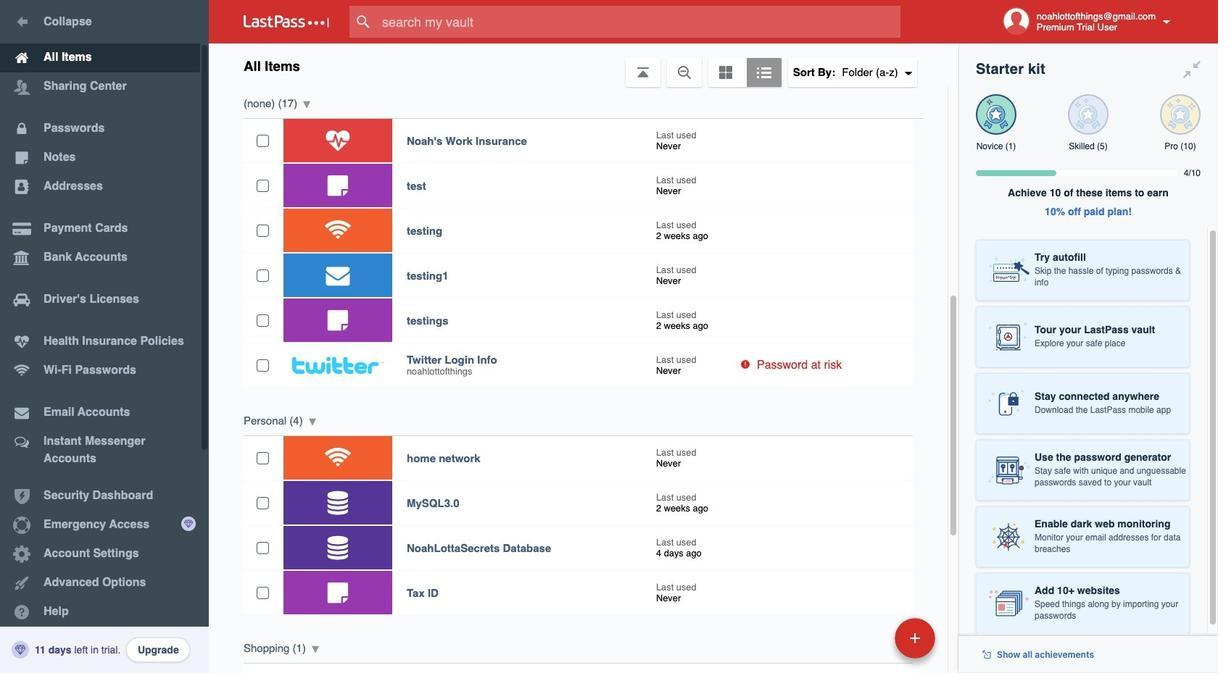 Task type: describe. For each thing, give the bounding box(es) containing it.
main navigation navigation
[[0, 0, 209, 674]]

new item element
[[795, 618, 940, 659]]

lastpass image
[[244, 15, 329, 28]]

new item navigation
[[795, 614, 944, 674]]

Search search field
[[349, 6, 929, 38]]

vault options navigation
[[209, 44, 959, 87]]

search my vault text field
[[349, 6, 929, 38]]



